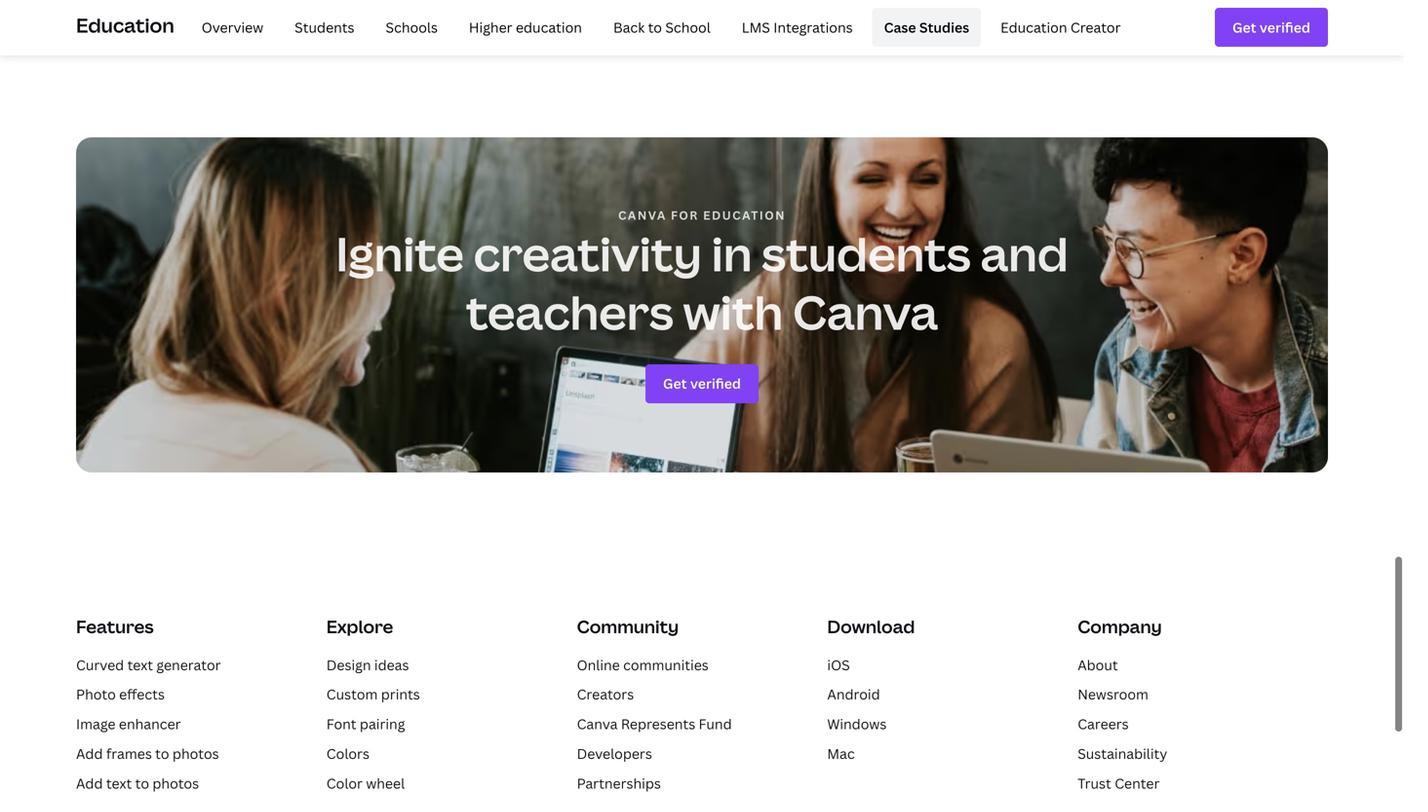 Task type: vqa. For each thing, say whether or not it's contained in the screenshot.


Task type: locate. For each thing, give the bounding box(es) containing it.
communities
[[623, 656, 709, 675]]

careers link
[[1078, 715, 1129, 734]]

ios
[[827, 656, 850, 675]]

2 horizontal spatial education
[[1001, 18, 1067, 36]]

about link
[[1078, 656, 1118, 675]]

back
[[613, 18, 645, 36]]

design
[[326, 656, 371, 675]]

ignite
[[336, 221, 464, 285]]

1 horizontal spatial how
[[501, 9, 535, 29]]

2 how from the left
[[501, 9, 535, 29]]

1 horizontal spatial to
[[648, 18, 662, 36]]

effects
[[119, 686, 165, 704]]

implemented
[[258, 9, 360, 29]]

for left in
[[671, 207, 699, 223]]

features
[[76, 615, 154, 639]]

add frames to photos link
[[76, 745, 219, 763]]

1 horizontal spatial school
[[665, 18, 711, 36]]

how o'dea high school implemented canva with a single sign-on link
[[76, 0, 478, 60]]

1 vertical spatial for
[[671, 207, 699, 223]]

photo effects link
[[76, 686, 165, 704]]

education creator
[[1001, 18, 1121, 36]]

to down enhancer
[[155, 745, 169, 763]]

curved
[[76, 656, 124, 675]]

online communities link
[[577, 656, 709, 675]]

0 vertical spatial for
[[926, 33, 949, 54]]

newsroom link
[[1078, 686, 1148, 704]]

education inside canva for education ignite creativity in students and teachers with canva
[[703, 207, 786, 223]]

online
[[577, 656, 620, 675]]

for inside canva for education ignite creativity in students and teachers with canva
[[671, 207, 699, 223]]

how
[[76, 9, 110, 29], [501, 9, 535, 29], [926, 9, 960, 29]]

colors
[[326, 745, 369, 763]]

android
[[827, 686, 880, 704]]

and
[[980, 221, 1068, 285]]

for
[[926, 33, 949, 54], [671, 207, 699, 223]]

menu bar inside education element
[[182, 8, 1132, 47]]

how inside the how o'dea high school implemented canva with a single sign-on
[[76, 9, 110, 29]]

with
[[414, 9, 447, 29], [1033, 33, 1066, 54], [683, 280, 783, 344]]

education for education creator
[[1001, 18, 1067, 36]]

schools
[[386, 18, 438, 36]]

menu bar
[[182, 8, 1132, 47]]

font pairing link
[[326, 715, 405, 734]]

design ideas link
[[326, 656, 409, 675]]

0 horizontal spatial with
[[414, 9, 447, 29]]

add
[[76, 745, 103, 763]]

how canva helps bring kansas' biggest, most diverse school district together link
[[501, 0, 903, 60]]

menu bar containing overview
[[182, 8, 1132, 47]]

canva for education ignite creativity in students and teachers with canva
[[336, 207, 1068, 344]]

0 vertical spatial to
[[648, 18, 662, 36]]

1 horizontal spatial students
[[1248, 9, 1315, 29]]

2 horizontal spatial how
[[926, 9, 960, 29]]

photo
[[76, 686, 116, 704]]

mac
[[827, 745, 855, 763]]

how o'dea high school implemented canva with a single sign-on
[[76, 9, 460, 54]]

frames
[[106, 745, 152, 763]]

canva inside the how o'dea high school implemented canva with a single sign-on
[[363, 9, 411, 29]]

students inside canva for education ignite creativity in students and teachers with canva
[[762, 221, 971, 285]]

0 vertical spatial with
[[414, 9, 447, 29]]

1 horizontal spatial with
[[683, 280, 783, 344]]

case studies
[[884, 18, 969, 36]]

education inside the education creator link
[[1001, 18, 1067, 36]]

0 vertical spatial students
[[1248, 9, 1315, 29]]

how wirreanda public school prepares its students for the future with canva link
[[926, 0, 1328, 60]]

prints
[[381, 686, 420, 704]]

higher education link
[[457, 8, 594, 47]]

school
[[501, 33, 552, 54]]

0 horizontal spatial students
[[762, 221, 971, 285]]

students for in
[[762, 221, 971, 285]]

together
[[614, 33, 680, 54]]

single
[[76, 33, 120, 54]]

creators link
[[577, 686, 634, 704]]

colors link
[[326, 745, 369, 763]]

0 horizontal spatial education
[[76, 12, 174, 38]]

3 how from the left
[[926, 9, 960, 29]]

how up single
[[76, 9, 110, 29]]

android link
[[827, 686, 880, 704]]

design ideas
[[326, 656, 409, 675]]

about
[[1078, 656, 1118, 675]]

lms
[[742, 18, 770, 36]]

creators
[[577, 686, 634, 704]]

1 how from the left
[[76, 9, 110, 29]]

how inside how canva helps bring kansas' biggest, most diverse school district together
[[501, 9, 535, 29]]

windows
[[827, 715, 887, 734]]

custom prints
[[326, 686, 420, 704]]

canva inside how canva helps bring kansas' biggest, most diverse school district together
[[539, 9, 586, 29]]

2 vertical spatial with
[[683, 280, 783, 344]]

school inside the how o'dea high school implemented canva with a single sign-on
[[202, 9, 255, 29]]

add frames to photos
[[76, 745, 219, 763]]

with inside canva for education ignite creativity in students and teachers with canva
[[683, 280, 783, 344]]

lms integrations
[[742, 18, 853, 36]]

1 horizontal spatial education
[[703, 207, 786, 223]]

0 horizontal spatial how
[[76, 9, 110, 29]]

o'dea
[[114, 9, 160, 29]]

to right back
[[648, 18, 662, 36]]

education
[[76, 12, 174, 38], [1001, 18, 1067, 36], [703, 207, 786, 223]]

2 horizontal spatial school
[[1097, 9, 1150, 29]]

0 horizontal spatial for
[[671, 207, 699, 223]]

1 vertical spatial students
[[762, 221, 971, 285]]

0 horizontal spatial school
[[202, 9, 255, 29]]

education element
[[76, 0, 1328, 55]]

overview
[[202, 18, 263, 36]]

for left the at the right
[[926, 33, 949, 54]]

students
[[295, 18, 354, 36]]

how up the at the right
[[926, 9, 960, 29]]

how inside how wirreanda public school prepares its students for the future with canva
[[926, 9, 960, 29]]

how for how wirreanda public school prepares its students for the future with canva
[[926, 9, 960, 29]]

its
[[1225, 9, 1244, 29]]

diverse
[[844, 9, 900, 29]]

sign-
[[124, 33, 161, 54]]

canva
[[363, 9, 411, 29], [539, 9, 586, 29], [1069, 33, 1117, 54], [618, 207, 667, 223], [793, 280, 938, 344], [577, 715, 618, 734]]

with inside the how o'dea high school implemented canva with a single sign-on
[[414, 9, 447, 29]]

how wirreanda public school prepares its students for the future with canva
[[926, 9, 1315, 54]]

1 vertical spatial to
[[155, 745, 169, 763]]

generator
[[156, 656, 221, 675]]

2 horizontal spatial with
[[1033, 33, 1066, 54]]

how for how canva helps bring kansas' biggest, most diverse school district together
[[501, 9, 535, 29]]

1 horizontal spatial for
[[926, 33, 949, 54]]

community
[[577, 615, 679, 639]]

back to school
[[613, 18, 711, 36]]

students inside how wirreanda public school prepares its students for the future with canva
[[1248, 9, 1315, 29]]

1 vertical spatial with
[[1033, 33, 1066, 54]]

how up "school"
[[501, 9, 535, 29]]

school inside how wirreanda public school prepares its students for the future with canva
[[1097, 9, 1150, 29]]

higher education
[[469, 18, 582, 36]]

overview link
[[190, 8, 275, 47]]

school
[[202, 9, 255, 29], [1097, 9, 1150, 29], [665, 18, 711, 36]]



Task type: describe. For each thing, give the bounding box(es) containing it.
0 horizontal spatial to
[[155, 745, 169, 763]]

helps
[[590, 9, 631, 29]]

school inside education element
[[665, 18, 711, 36]]

the
[[952, 33, 978, 54]]

custom
[[326, 686, 378, 704]]

canva represents fund link
[[577, 715, 732, 734]]

image enhancer link
[[76, 715, 181, 734]]

prepares
[[1153, 9, 1221, 29]]

school for prepares
[[1097, 9, 1150, 29]]

higher
[[469, 18, 512, 36]]

represents
[[621, 715, 695, 734]]

photo effects
[[76, 686, 165, 704]]

bring
[[635, 9, 674, 29]]

image enhancer
[[76, 715, 181, 734]]

ideas
[[374, 656, 409, 675]]

creator
[[1070, 18, 1121, 36]]

curved text generator
[[76, 656, 221, 675]]

education creator link
[[989, 8, 1132, 47]]

integrations
[[773, 18, 853, 36]]

education for education
[[76, 12, 174, 38]]

lms integrations link
[[730, 8, 864, 47]]

download
[[827, 615, 915, 639]]

windows link
[[827, 715, 887, 734]]

future
[[982, 33, 1029, 54]]

sustainability link
[[1078, 745, 1167, 763]]

back to school link
[[602, 8, 722, 47]]

enhancer
[[119, 715, 181, 734]]

studies
[[919, 18, 969, 36]]

education
[[516, 18, 582, 36]]

how for how o'dea high school implemented canva with a single sign-on
[[76, 9, 110, 29]]

mac link
[[827, 745, 855, 763]]

curved text generator link
[[76, 656, 221, 675]]

on
[[161, 33, 180, 54]]

case studies link
[[872, 8, 981, 47]]

ios link
[[827, 656, 850, 675]]

teachers
[[466, 280, 673, 344]]

sustainability
[[1078, 745, 1167, 763]]

image
[[76, 715, 116, 734]]

get verified image
[[1232, 16, 1310, 38]]

wirreanda
[[964, 9, 1043, 29]]

company
[[1078, 615, 1162, 639]]

a
[[451, 9, 460, 29]]

font pairing
[[326, 715, 405, 734]]

careers
[[1078, 715, 1129, 734]]

in
[[712, 221, 752, 285]]

with inside how wirreanda public school prepares its students for the future with canva
[[1033, 33, 1066, 54]]

canva inside how wirreanda public school prepares its students for the future with canva
[[1069, 33, 1117, 54]]

custom prints link
[[326, 686, 420, 704]]

case
[[884, 18, 916, 36]]

for inside how wirreanda public school prepares its students for the future with canva
[[926, 33, 949, 54]]

public
[[1046, 9, 1094, 29]]

district
[[555, 33, 610, 54]]

creativity
[[473, 221, 702, 285]]

photos
[[173, 745, 219, 763]]

fund
[[699, 715, 732, 734]]

font
[[326, 715, 356, 734]]

explore
[[326, 615, 393, 639]]

students for its
[[1248, 9, 1315, 29]]

school for implemented
[[202, 9, 255, 29]]

how canva helps bring kansas' biggest, most diverse school district together
[[501, 9, 900, 54]]

most
[[802, 9, 841, 29]]

schools link
[[374, 8, 449, 47]]

newsroom
[[1078, 686, 1148, 704]]

to inside "back to school" link
[[648, 18, 662, 36]]

students link
[[283, 8, 366, 47]]

kansas'
[[678, 9, 735, 29]]

developers link
[[577, 745, 652, 763]]

developers
[[577, 745, 652, 763]]



